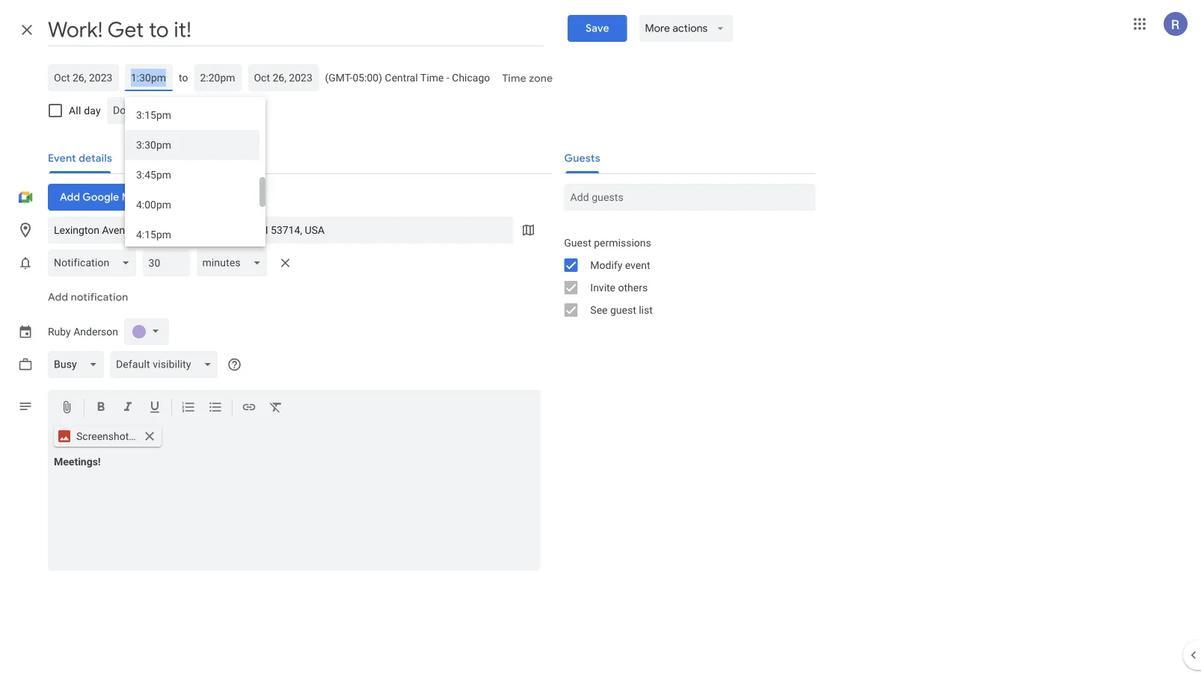 Task type: vqa. For each thing, say whether or not it's contained in the screenshot.
'PM' corresponding to 1 PM
no



Task type: describe. For each thing, give the bounding box(es) containing it.
anderson
[[73, 326, 118, 338]]

3:00pm
[[136, 79, 171, 91]]

see guest list
[[590, 304, 653, 316]]

chicago
[[452, 71, 490, 84]]

-
[[447, 71, 449, 84]]

End time text field
[[200, 69, 236, 87]]

all day
[[69, 104, 101, 117]]

bulleted list image
[[208, 400, 223, 418]]

4:15pm
[[136, 229, 171, 241]]

formatting options toolbar
[[48, 390, 540, 427]]

day
[[84, 104, 101, 117]]

actions
[[673, 22, 708, 35]]

3:45pm
[[136, 169, 171, 181]]

more
[[645, 22, 670, 35]]

arrow_drop_down
[[714, 22, 727, 35]]

End date text field
[[254, 69, 313, 87]]

3:30pm
[[136, 139, 171, 151]]

central
[[385, 71, 418, 84]]

4:15pm option
[[125, 220, 260, 250]]

guest permissions
[[564, 237, 651, 249]]

see
[[590, 304, 608, 316]]

3:15pm
[[136, 109, 171, 121]]

all
[[69, 104, 81, 117]]

remove formatting image
[[269, 400, 283, 418]]

bold image
[[94, 400, 108, 418]]

add
[[48, 291, 68, 304]]

insert link image
[[242, 400, 257, 418]]

time zone
[[502, 72, 553, 85]]

ruby anderson
[[48, 326, 118, 338]]

3:15pm option
[[125, 100, 260, 130]]

(gmt-05:00) central time - chicago
[[325, 71, 490, 84]]

notification
[[71, 291, 128, 304]]

start time list box
[[125, 70, 266, 250]]

Location text field
[[54, 217, 507, 244]]

3:45pm option
[[125, 160, 260, 190]]



Task type: locate. For each thing, give the bounding box(es) containing it.
time inside button
[[502, 72, 526, 85]]

group
[[552, 232, 816, 322]]

0 horizontal spatial time
[[420, 71, 444, 84]]

time left '-'
[[420, 71, 444, 84]]

to
[[179, 71, 188, 84]]

event
[[625, 259, 650, 272]]

4:00pm option
[[125, 190, 260, 220]]

Description text field
[[48, 456, 540, 568]]

modify
[[590, 259, 623, 272]]

add notification button
[[42, 280, 134, 316]]

30 minutes before element
[[48, 247, 297, 280]]

05:00)
[[353, 71, 382, 84]]

None field
[[107, 97, 221, 124], [48, 250, 142, 277], [196, 250, 274, 277], [48, 352, 110, 378], [110, 352, 224, 378], [107, 97, 221, 124], [48, 250, 142, 277], [196, 250, 274, 277], [48, 352, 110, 378], [110, 352, 224, 378]]

more actions arrow_drop_down
[[645, 22, 727, 35]]

1 horizontal spatial time
[[502, 72, 526, 85]]

time
[[420, 71, 444, 84], [502, 72, 526, 85]]

underline image
[[147, 400, 162, 418]]

time left zone
[[502, 72, 526, 85]]

list
[[639, 304, 653, 316]]

3:30pm option
[[125, 130, 260, 160]]

invite others
[[590, 282, 648, 294]]

modify event
[[590, 259, 650, 272]]

Start time text field
[[131, 69, 167, 87]]

Start date text field
[[54, 69, 113, 87]]

italic image
[[120, 400, 135, 418]]

Guests text field
[[570, 184, 810, 211]]

invite
[[590, 282, 616, 294]]

group containing guest permissions
[[552, 232, 816, 322]]

Minutes in advance for notification number field
[[148, 250, 184, 277]]

others
[[618, 282, 648, 294]]

ruby
[[48, 326, 71, 338]]

save button
[[568, 15, 627, 42]]

3:00pm option
[[125, 70, 260, 100]]

zone
[[529, 72, 553, 85]]

time zone button
[[496, 65, 559, 92]]

numbered list image
[[181, 400, 196, 418]]

(gmt-
[[325, 71, 353, 84]]

guest
[[610, 304, 636, 316]]

save
[[586, 22, 609, 35]]

Title text field
[[48, 13, 544, 46]]

guest
[[564, 237, 592, 249]]

permissions
[[594, 237, 651, 249]]

add notification
[[48, 291, 128, 304]]

4:00pm
[[136, 199, 171, 211]]

meetings!
[[54, 456, 101, 469]]



